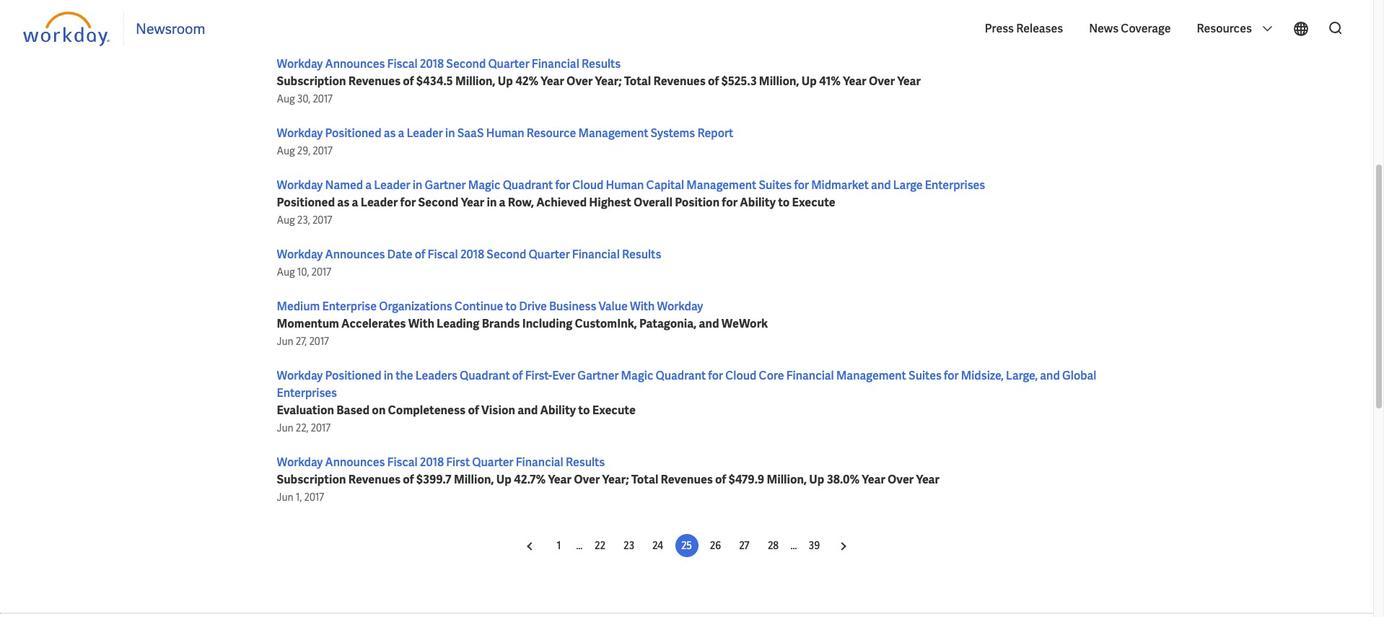 Task type: describe. For each thing, give the bounding box(es) containing it.
in inside workday positioned as a leader in saas human resource management systems report aug 29, 2017
[[445, 126, 455, 141]]

row,
[[508, 195, 534, 210]]

announces for 10,
[[325, 247, 385, 262]]

year; for workday announces fiscal 2018 second quarter financial results
[[595, 74, 622, 89]]

22
[[595, 539, 606, 552]]

quadrant down patagonia,
[[656, 368, 706, 383]]

execute inside workday positioned in the leaders quadrant of first-ever gartner magic quadrant for cloud core financial management suites for midsize, large, and global enterprises evaluation based on completeness of vision and ability to execute jun 22, 2017
[[593, 403, 636, 418]]

total for workday announces fiscal 2018 second quarter financial results
[[624, 74, 651, 89]]

as inside workday positioned as a leader in saas human resource management systems report aug 29, 2017
[[384, 126, 396, 141]]

1,
[[296, 491, 302, 504]]

including
[[522, 316, 573, 331]]

resource
[[527, 126, 576, 141]]

jun inside workday positioned in the leaders quadrant of first-ever gartner magic quadrant for cloud core financial management suites for midsize, large, and global enterprises evaluation based on completeness of vision and ability to execute jun 22, 2017
[[277, 422, 294, 435]]

of left vision
[[468, 403, 479, 418]]

ability inside workday named a leader in gartner magic quadrant for cloud human capital management suites for midmarket and large enterprises positioned as a leader for second year in a row, achieved highest overall position for ability to execute aug 23, 2017
[[740, 195, 776, 210]]

aug inside workday announces date of fiscal 2018 second quarter financial results aug 10, 2017
[[277, 266, 295, 279]]

$479.9
[[729, 472, 765, 487]]

workday announces date of fiscal 2018 second quarter financial results aug 10, 2017
[[277, 247, 662, 279]]

of inside workday announces date of fiscal 2018 second quarter financial results aug 10, 2017
[[415, 247, 426, 262]]

10,
[[297, 266, 309, 279]]

achieved
[[537, 195, 587, 210]]

systems
[[651, 126, 695, 141]]

and inside medium enterprise organizations continue to drive business value with workday momentum accelerates with leading brands including customink, patagonia, and wework jun 27, 2017
[[699, 316, 720, 331]]

results for workday announces fiscal 2018 first quarter financial results
[[566, 455, 605, 470]]

global
[[1063, 368, 1097, 383]]

in inside workday positioned in the leaders quadrant of first-ever gartner magic quadrant for cloud core financial management suites for midsize, large, and global enterprises evaluation based on completeness of vision and ability to execute jun 22, 2017
[[384, 368, 394, 383]]

second inside workday announces date of fiscal 2018 second quarter financial results aug 10, 2017
[[487, 247, 527, 262]]

up left 38.0%
[[810, 472, 825, 487]]

and right vision
[[518, 403, 538, 418]]

42%
[[516, 74, 539, 89]]

1 link
[[548, 534, 571, 557]]

midsize,
[[962, 368, 1004, 383]]

named
[[325, 178, 363, 193]]

go to the newsroom homepage image
[[23, 12, 112, 46]]

workday named a leader in gartner magic quadrant for cloud human capital management suites for midmarket and large enterprises positioned as a leader for second year in a row, achieved highest overall position for ability to execute aug 23, 2017
[[277, 178, 986, 227]]

value
[[599, 299, 628, 314]]

momentum
[[277, 316, 339, 331]]

to inside medium enterprise organizations continue to drive business value with workday momentum accelerates with leading brands including customink, patagonia, and wework jun 27, 2017
[[506, 299, 517, 314]]

24 link
[[647, 534, 670, 557]]

leaders
[[416, 368, 458, 383]]

vision
[[482, 403, 515, 418]]

management inside workday positioned in the leaders quadrant of first-ever gartner magic quadrant for cloud core financial management suites for midsize, large, and global enterprises evaluation based on completeness of vision and ability to execute jun 22, 2017
[[837, 368, 907, 383]]

over right the 42.7%
[[574, 472, 600, 487]]

human inside workday named a leader in gartner magic quadrant for cloud human capital management suites for midmarket and large enterprises positioned as a leader for second year in a row, achieved highest overall position for ability to execute aug 23, 2017
[[606, 178, 644, 193]]

42.7%
[[514, 472, 546, 487]]

press releases link
[[978, 10, 1071, 48]]

results for workday announces fiscal 2018 second quarter financial results
[[582, 56, 621, 71]]

business
[[549, 299, 597, 314]]

39 link
[[803, 534, 826, 557]]

2017 inside workday announces fiscal 2018 first quarter financial results subscription revenues of $399.7 million, up 42.7% year over year; total revenues of $479.9 million, up 38.0% year over year jun 1, 2017
[[304, 491, 324, 504]]

for up the date
[[400, 195, 416, 210]]

enterprise
[[322, 299, 377, 314]]

leading
[[437, 316, 480, 331]]

23
[[624, 539, 635, 552]]

newsroom
[[136, 19, 205, 38]]

resources link
[[1190, 10, 1282, 48]]

human inside workday positioned as a leader in saas human resource management systems report aug 29, 2017
[[486, 126, 525, 141]]

jun inside medium enterprise organizations continue to drive business value with workday momentum accelerates with leading brands including customink, patagonia, and wework jun 27, 2017
[[277, 335, 294, 348]]

28 link
[[762, 534, 785, 557]]

quarter for first
[[472, 455, 514, 470]]

large,
[[1007, 368, 1038, 383]]

announces for $399.7
[[325, 455, 385, 470]]

a down named
[[352, 195, 359, 210]]

aug inside workday positioned as a leader in saas human resource management systems report aug 29, 2017
[[277, 144, 295, 157]]

releases
[[1017, 21, 1064, 36]]

drive
[[519, 299, 547, 314]]

workday for second
[[277, 56, 323, 71]]

2018 for second
[[420, 56, 444, 71]]

for left midmarket
[[794, 178, 809, 193]]

2017 inside medium enterprise organizations continue to drive business value with workday momentum accelerates with leading brands including customink, patagonia, and wework jun 27, 2017
[[309, 335, 329, 348]]

fiscal for first
[[387, 455, 418, 470]]

of left $525.3
[[708, 74, 720, 89]]

to inside workday positioned in the leaders quadrant of first-ever gartner magic quadrant for cloud core financial management suites for midsize, large, and global enterprises evaluation based on completeness of vision and ability to execute jun 22, 2017
[[579, 403, 590, 418]]

news coverage link
[[1082, 10, 1179, 48]]

$399.7
[[417, 472, 452, 487]]

2017 inside workday named a leader in gartner magic quadrant for cloud human capital management suites for midmarket and large enterprises positioned as a leader for second year in a row, achieved highest overall position for ability to execute aug 23, 2017
[[313, 214, 332, 227]]

coverage
[[1121, 21, 1171, 36]]

22,
[[296, 422, 309, 435]]

41%
[[820, 74, 841, 89]]

organizations
[[379, 299, 452, 314]]

news
[[1090, 21, 1119, 36]]

of left $479.9
[[716, 472, 727, 487]]

results inside workday announces date of fiscal 2018 second quarter financial results aug 10, 2017
[[622, 247, 662, 262]]

24
[[653, 539, 663, 552]]

workday announces fiscal 2018 second quarter financial results subscription revenues of $434.5 million, up 42% year over year; total revenues of $525.3 million, up 41% year over year aug 30, 2017
[[277, 56, 921, 105]]

core
[[759, 368, 785, 383]]

based
[[337, 403, 370, 418]]

to inside workday named a leader in gartner magic quadrant for cloud human capital management suites for midmarket and large enterprises positioned as a leader for second year in a row, achieved highest overall position for ability to execute aug 23, 2017
[[778, 195, 790, 210]]

globe icon image
[[1293, 20, 1310, 38]]

2018 for first
[[420, 455, 444, 470]]

2017 inside workday positioned in the leaders quadrant of first-ever gartner magic quadrant for cloud core financial management suites for midsize, large, and global enterprises evaluation based on completeness of vision and ability to execute jun 22, 2017
[[311, 422, 331, 435]]

financial inside workday announces fiscal 2018 second quarter financial results subscription revenues of $434.5 million, up 42% year over year; total revenues of $525.3 million, up 41% year over year aug 30, 2017
[[532, 56, 580, 71]]

26
[[710, 539, 721, 552]]

cloud inside workday named a leader in gartner magic quadrant for cloud human capital management suites for midmarket and large enterprises positioned as a leader for second year in a row, achieved highest overall position for ability to execute aug 23, 2017
[[573, 178, 604, 193]]

23 link
[[618, 534, 641, 557]]

total for workday announces fiscal 2018 first quarter financial results
[[632, 472, 659, 487]]

workday announces fiscal 2018 second quarter financial results link
[[277, 56, 621, 71]]

2 … from the left
[[791, 539, 797, 552]]

aug inside workday named a leader in gartner magic quadrant for cloud human capital management suites for midmarket and large enterprises positioned as a leader for second year in a row, achieved highest overall position for ability to execute aug 23, 2017
[[277, 214, 295, 227]]

completeness
[[388, 403, 466, 418]]

date
[[387, 247, 413, 262]]

1 vertical spatial leader
[[374, 178, 411, 193]]

enterprises inside workday positioned in the leaders quadrant of first-ever gartner magic quadrant for cloud core financial management suites for midsize, large, and global enterprises evaluation based on completeness of vision and ability to execute jun 22, 2017
[[277, 386, 337, 401]]

1 horizontal spatial with
[[630, 299, 655, 314]]

38.0%
[[827, 472, 860, 487]]

gartner inside workday positioned in the leaders quadrant of first-ever gartner magic quadrant for cloud core financial management suites for midsize, large, and global enterprises evaluation based on completeness of vision and ability to execute jun 22, 2017
[[578, 368, 619, 383]]

continue
[[455, 299, 504, 314]]

capital
[[647, 178, 685, 193]]

position
[[675, 195, 720, 210]]

saas
[[457, 126, 484, 141]]

the
[[396, 368, 413, 383]]

workday for first
[[277, 455, 323, 470]]

a left 'row,'
[[499, 195, 506, 210]]

and right the large,
[[1041, 368, 1060, 383]]

highest
[[589, 195, 632, 210]]

for left "midsize,"
[[944, 368, 959, 383]]

revenues left $479.9
[[661, 472, 713, 487]]

resources
[[1197, 21, 1255, 36]]

workday positioned in the leaders quadrant of first-ever gartner magic quadrant for cloud core financial management suites for midsize, large, and global enterprises link
[[277, 368, 1097, 401]]

year inside workday named a leader in gartner magic quadrant for cloud human capital management suites for midmarket and large enterprises positioned as a leader for second year in a row, achieved highest overall position for ability to execute aug 23, 2017
[[461, 195, 485, 210]]

for left core
[[709, 368, 723, 383]]

28
[[768, 539, 779, 552]]

evaluation
[[277, 403, 334, 418]]

medium enterprise organizations continue to drive business value with workday momentum accelerates with leading brands including customink, patagonia, and wework jun 27, 2017
[[277, 299, 768, 348]]

million, right $525.3
[[759, 74, 800, 89]]

large
[[894, 178, 923, 193]]

up left 41%
[[802, 74, 817, 89]]

workday inside medium enterprise organizations continue to drive business value with workday momentum accelerates with leading brands including customink, patagonia, and wework jun 27, 2017
[[657, 299, 703, 314]]

workday positioned as a leader in saas human resource management systems report link
[[277, 126, 734, 141]]

overall
[[634, 195, 673, 210]]

27,
[[296, 335, 307, 348]]

million, down first
[[454, 472, 494, 487]]

leader inside workday positioned as a leader in saas human resource management systems report aug 29, 2017
[[407, 126, 443, 141]]

revenues up systems
[[654, 74, 706, 89]]

financial inside workday announces date of fiscal 2018 second quarter financial results aug 10, 2017
[[572, 247, 620, 262]]

quarter inside workday announces date of fiscal 2018 second quarter financial results aug 10, 2017
[[529, 247, 570, 262]]

brands
[[482, 316, 520, 331]]

$434.5
[[417, 74, 453, 89]]

newsroom link
[[136, 19, 205, 38]]

0 horizontal spatial with
[[408, 316, 435, 331]]



Task type: vqa. For each thing, say whether or not it's contained in the screenshot.
'Workday' within the Workday Announces Fiscal 2018 Second Quarter Financial Results Subscription Revenues of $434.5 Million, Up 42% Year Over Year; Total Revenues of $525.3 Million, Up 41% Year Over Year Aug 30, 2017
yes



Task type: locate. For each thing, give the bounding box(es) containing it.
gartner right 'ever' at left
[[578, 368, 619, 383]]

workday inside workday announces fiscal 2018 second quarter financial results subscription revenues of $434.5 million, up 42% year over year; total revenues of $525.3 million, up 41% year over year aug 30, 2017
[[277, 56, 323, 71]]

second inside workday announces fiscal 2018 second quarter financial results subscription revenues of $434.5 million, up 42% year over year; total revenues of $525.3 million, up 41% year over year aug 30, 2017
[[446, 56, 486, 71]]

with
[[630, 299, 655, 314], [408, 316, 435, 331]]

2 vertical spatial positioned
[[325, 368, 382, 383]]

aug left the 23,
[[277, 214, 295, 227]]

0 horizontal spatial …
[[577, 539, 583, 552]]

0 vertical spatial subscription
[[277, 74, 346, 89]]

1 vertical spatial to
[[506, 299, 517, 314]]

total inside workday announces fiscal 2018 first quarter financial results subscription revenues of $399.7 million, up 42.7% year over year; total revenues of $479.9 million, up 38.0% year over year jun 1, 2017
[[632, 472, 659, 487]]

0 horizontal spatial management
[[579, 126, 649, 141]]

workday announces fiscal 2018 first quarter financial results subscription revenues of $399.7 million, up 42.7% year over year; total revenues of $479.9 million, up 38.0% year over year jun 1, 2017
[[277, 455, 940, 504]]

workday for leaders
[[277, 368, 323, 383]]

suites
[[759, 178, 792, 193], [909, 368, 942, 383]]

a right named
[[366, 178, 372, 193]]

year; inside workday announces fiscal 2018 second quarter financial results subscription revenues of $434.5 million, up 42% year over year; total revenues of $525.3 million, up 41% year over year aug 30, 2017
[[595, 74, 622, 89]]

jun left 1, on the bottom left
[[277, 491, 294, 504]]

subscription inside workday announces fiscal 2018 first quarter financial results subscription revenues of $399.7 million, up 42.7% year over year; total revenues of $479.9 million, up 38.0% year over year jun 1, 2017
[[277, 472, 346, 487]]

1 horizontal spatial to
[[579, 403, 590, 418]]

medium
[[277, 299, 320, 314]]

report
[[698, 126, 734, 141]]

2017 right 10, on the left top of page
[[312, 266, 331, 279]]

positioned for in
[[325, 368, 382, 383]]

workday down 29,
[[277, 178, 323, 193]]

1 vertical spatial with
[[408, 316, 435, 331]]

financial up the '42%'
[[532, 56, 580, 71]]

1 vertical spatial management
[[687, 178, 757, 193]]

1 subscription from the top
[[277, 74, 346, 89]]

workday inside workday announces fiscal 2018 first quarter financial results subscription revenues of $399.7 million, up 42.7% year over year; total revenues of $479.9 million, up 38.0% year over year jun 1, 2017
[[277, 455, 323, 470]]

2017 right 27,
[[309, 335, 329, 348]]

quarter
[[488, 56, 530, 71], [529, 247, 570, 262], [472, 455, 514, 470]]

workday announces fiscal 2018 first quarter financial results link
[[277, 455, 605, 470]]

second down 'row,'
[[487, 247, 527, 262]]

with right value at the left
[[630, 299, 655, 314]]

2018 inside workday announces fiscal 2018 first quarter financial results subscription revenues of $399.7 million, up 42.7% year over year; total revenues of $479.9 million, up 38.0% year over year jun 1, 2017
[[420, 455, 444, 470]]

management inside workday named a leader in gartner magic quadrant for cloud human capital management suites for midmarket and large enterprises positioned as a leader for second year in a row, achieved highest overall position for ability to execute aug 23, 2017
[[687, 178, 757, 193]]

management
[[579, 126, 649, 141], [687, 178, 757, 193], [837, 368, 907, 383]]

aug left the 30,
[[277, 92, 295, 105]]

a left saas
[[398, 126, 405, 141]]

0 vertical spatial jun
[[277, 335, 294, 348]]

2 vertical spatial to
[[579, 403, 590, 418]]

0 vertical spatial total
[[624, 74, 651, 89]]

2 horizontal spatial to
[[778, 195, 790, 210]]

execute down midmarket
[[792, 195, 836, 210]]

2 vertical spatial second
[[487, 247, 527, 262]]

0 vertical spatial ability
[[740, 195, 776, 210]]

25
[[682, 539, 692, 552]]

of right the date
[[415, 247, 426, 262]]

0 vertical spatial year;
[[595, 74, 622, 89]]

announces inside workday announces fiscal 2018 first quarter financial results subscription revenues of $399.7 million, up 42.7% year over year; total revenues of $479.9 million, up 38.0% year over year jun 1, 2017
[[325, 455, 385, 470]]

subscription inside workday announces fiscal 2018 second quarter financial results subscription revenues of $434.5 million, up 42% year over year; total revenues of $525.3 million, up 41% year over year aug 30, 2017
[[277, 74, 346, 89]]

workday positioned in the leaders quadrant of first-ever gartner magic quadrant for cloud core financial management suites for midsize, large, and global enterprises evaluation based on completeness of vision and ability to execute jun 22, 2017
[[277, 368, 1097, 435]]

2018 inside workday announces fiscal 2018 second quarter financial results subscription revenues of $434.5 million, up 42% year over year; total revenues of $525.3 million, up 41% year over year aug 30, 2017
[[420, 56, 444, 71]]

2017 right 29,
[[313, 144, 333, 157]]

suites inside workday positioned in the leaders quadrant of first-ever gartner magic quadrant for cloud core financial management suites for midsize, large, and global enterprises evaluation based on completeness of vision and ability to execute jun 22, 2017
[[909, 368, 942, 383]]

to
[[778, 195, 790, 210], [506, 299, 517, 314], [579, 403, 590, 418]]

aug inside workday announces fiscal 2018 second quarter financial results subscription revenues of $434.5 million, up 42% year over year; total revenues of $525.3 million, up 41% year over year aug 30, 2017
[[277, 92, 295, 105]]

announces
[[325, 56, 385, 71], [325, 247, 385, 262], [325, 455, 385, 470]]

0 horizontal spatial execute
[[593, 403, 636, 418]]

0 horizontal spatial as
[[337, 195, 350, 210]]

workday named a leader in gartner magic quadrant for cloud human capital management suites for midmarket and large enterprises link
[[277, 178, 986, 193]]

quarter inside workday announces fiscal 2018 second quarter financial results subscription revenues of $434.5 million, up 42% year over year; total revenues of $525.3 million, up 41% year over year aug 30, 2017
[[488, 56, 530, 71]]

up left the '42%'
[[498, 74, 513, 89]]

midmarket
[[812, 178, 869, 193]]

1 vertical spatial cloud
[[726, 368, 757, 383]]

4 aug from the top
[[277, 266, 295, 279]]

magic down workday positioned as a leader in saas human resource management systems report aug 29, 2017
[[468, 178, 501, 193]]

2018 up continue
[[461, 247, 485, 262]]

year; for workday announces fiscal 2018 first quarter financial results
[[603, 472, 629, 487]]

2018 up $399.7
[[420, 455, 444, 470]]

workday positioned as a leader in saas human resource management systems report aug 29, 2017
[[277, 126, 734, 157]]

quarter right first
[[472, 455, 514, 470]]

positioned inside workday positioned in the leaders quadrant of first-ever gartner magic quadrant for cloud core financial management suites for midsize, large, and global enterprises evaluation based on completeness of vision and ability to execute jun 22, 2017
[[325, 368, 382, 383]]

workday inside workday positioned as a leader in saas human resource management systems report aug 29, 2017
[[277, 126, 323, 141]]

workday up patagonia,
[[657, 299, 703, 314]]

1 horizontal spatial magic
[[621, 368, 654, 383]]

financial down highest at the top
[[572, 247, 620, 262]]

gartner down saas
[[425, 178, 466, 193]]

leader down named
[[361, 195, 398, 210]]

0 vertical spatial cloud
[[573, 178, 604, 193]]

second
[[446, 56, 486, 71], [418, 195, 459, 210], [487, 247, 527, 262]]

None search field
[[1319, 14, 1351, 44]]

million,
[[456, 74, 496, 89], [759, 74, 800, 89], [454, 472, 494, 487], [767, 472, 807, 487]]

quadrant up 'row,'
[[503, 178, 553, 193]]

2 aug from the top
[[277, 144, 295, 157]]

total
[[624, 74, 651, 89], [632, 472, 659, 487]]

2017 inside workday announces fiscal 2018 second quarter financial results subscription revenues of $434.5 million, up 42% year over year; total revenues of $525.3 million, up 41% year over year aug 30, 2017
[[313, 92, 333, 105]]

2 vertical spatial leader
[[361, 195, 398, 210]]

39
[[809, 539, 820, 552]]

wework
[[722, 316, 768, 331]]

quadrant
[[503, 178, 553, 193], [460, 368, 510, 383], [656, 368, 706, 383]]

for up achieved
[[556, 178, 570, 193]]

0 vertical spatial positioned
[[325, 126, 382, 141]]

financial right core
[[787, 368, 834, 383]]

0 vertical spatial leader
[[407, 126, 443, 141]]

2 vertical spatial results
[[566, 455, 605, 470]]

0 vertical spatial gartner
[[425, 178, 466, 193]]

enterprises inside workday named a leader in gartner magic quadrant for cloud human capital management suites for midmarket and large enterprises positioned as a leader for second year in a row, achieved highest overall position for ability to execute aug 23, 2017
[[925, 178, 986, 193]]

ability right "position" in the top of the page
[[740, 195, 776, 210]]

1 horizontal spatial cloud
[[726, 368, 757, 383]]

fiscal up $434.5
[[387, 56, 418, 71]]

0 vertical spatial as
[[384, 126, 396, 141]]

1 vertical spatial magic
[[621, 368, 654, 383]]

of left $399.7
[[403, 472, 414, 487]]

0 vertical spatial enterprises
[[925, 178, 986, 193]]

and left the wework
[[699, 316, 720, 331]]

first-
[[525, 368, 552, 383]]

quarter for second
[[488, 56, 530, 71]]

total up 24
[[632, 472, 659, 487]]

workday for fiscal
[[277, 247, 323, 262]]

magic inside workday positioned in the leaders quadrant of first-ever gartner magic quadrant for cloud core financial management suites for midsize, large, and global enterprises evaluation based on completeness of vision and ability to execute jun 22, 2017
[[621, 368, 654, 383]]

$525.3
[[722, 74, 757, 89]]

as inside workday named a leader in gartner magic quadrant for cloud human capital management suites for midmarket and large enterprises positioned as a leader for second year in a row, achieved highest overall position for ability to execute aug 23, 2017
[[337, 195, 350, 210]]

0 vertical spatial 2018
[[420, 56, 444, 71]]

26 link
[[704, 534, 727, 557]]

cloud up highest at the top
[[573, 178, 604, 193]]

second up $434.5
[[446, 56, 486, 71]]

positioned inside workday positioned as a leader in saas human resource management systems report aug 29, 2017
[[325, 126, 382, 141]]

1 announces from the top
[[325, 56, 385, 71]]

2017 inside workday announces date of fiscal 2018 second quarter financial results aug 10, 2017
[[312, 266, 331, 279]]

cloud
[[573, 178, 604, 193], [726, 368, 757, 383]]

second up the workday announces date of fiscal 2018 second quarter financial results link
[[418, 195, 459, 210]]

for
[[556, 178, 570, 193], [794, 178, 809, 193], [400, 195, 416, 210], [722, 195, 738, 210], [709, 368, 723, 383], [944, 368, 959, 383]]

year;
[[595, 74, 622, 89], [603, 472, 629, 487]]

gartner inside workday named a leader in gartner magic quadrant for cloud human capital management suites for midmarket and large enterprises positioned as a leader for second year in a row, achieved highest overall position for ability to execute aug 23, 2017
[[425, 178, 466, 193]]

patagonia,
[[640, 316, 697, 331]]

cloud left core
[[726, 368, 757, 383]]

show previous page image
[[527, 542, 535, 551]]

quadrant inside workday named a leader in gartner magic quadrant for cloud human capital management suites for midmarket and large enterprises positioned as a leader for second year in a row, achieved highest overall position for ability to execute aug 23, 2017
[[503, 178, 553, 193]]

0 vertical spatial management
[[579, 126, 649, 141]]

with down the organizations
[[408, 316, 435, 331]]

2 vertical spatial quarter
[[472, 455, 514, 470]]

and inside workday named a leader in gartner magic quadrant for cloud human capital management suites for midmarket and large enterprises positioned as a leader for second year in a row, achieved highest overall position for ability to execute aug 23, 2017
[[872, 178, 891, 193]]

2 horizontal spatial management
[[837, 368, 907, 383]]

workday for leader
[[277, 126, 323, 141]]

leader left saas
[[407, 126, 443, 141]]

1 horizontal spatial …
[[791, 539, 797, 552]]

0 vertical spatial execute
[[792, 195, 836, 210]]

aug left 10, on the left top of page
[[277, 266, 295, 279]]

30,
[[297, 92, 311, 105]]

1
[[557, 539, 561, 552]]

2017
[[313, 92, 333, 105], [313, 144, 333, 157], [313, 214, 332, 227], [312, 266, 331, 279], [309, 335, 329, 348], [311, 422, 331, 435], [304, 491, 324, 504]]

results inside workday announces fiscal 2018 first quarter financial results subscription revenues of $399.7 million, up 42.7% year over year; total revenues of $479.9 million, up 38.0% year over year jun 1, 2017
[[566, 455, 605, 470]]

0 vertical spatial magic
[[468, 178, 501, 193]]

fiscal inside workday announces fiscal 2018 first quarter financial results subscription revenues of $399.7 million, up 42.7% year over year; total revenues of $479.9 million, up 38.0% year over year jun 1, 2017
[[387, 455, 418, 470]]

announces for $434.5
[[325, 56, 385, 71]]

press releases
[[985, 21, 1064, 36]]

0 vertical spatial second
[[446, 56, 486, 71]]

0 vertical spatial to
[[778, 195, 790, 210]]

magic down patagonia,
[[621, 368, 654, 383]]

workday up the 30,
[[277, 56, 323, 71]]

aug left 29,
[[277, 144, 295, 157]]

show next page image
[[839, 542, 847, 551]]

3 jun from the top
[[277, 491, 294, 504]]

human
[[486, 126, 525, 141], [606, 178, 644, 193]]

1 horizontal spatial suites
[[909, 368, 942, 383]]

29,
[[297, 144, 311, 157]]

positioned for as
[[325, 126, 382, 141]]

27 link
[[733, 534, 756, 557]]

1 vertical spatial fiscal
[[428, 247, 458, 262]]

workday for in
[[277, 178, 323, 193]]

2 subscription from the top
[[277, 472, 346, 487]]

workday inside workday positioned in the leaders quadrant of first-ever gartner magic quadrant for cloud core financial management suites for midsize, large, and global enterprises evaluation based on completeness of vision and ability to execute jun 22, 2017
[[277, 368, 323, 383]]

3 aug from the top
[[277, 214, 295, 227]]

and
[[872, 178, 891, 193], [699, 316, 720, 331], [1041, 368, 1060, 383], [518, 403, 538, 418]]

subscription for subscription revenues of $399.7 million, up 42.7% year over year; total revenues of $479.9 million, up 38.0% year over year
[[277, 472, 346, 487]]

2017 right the 22,
[[311, 422, 331, 435]]

quarter inside workday announces fiscal 2018 first quarter financial results subscription revenues of $399.7 million, up 42.7% year over year; total revenues of $479.9 million, up 38.0% year over year jun 1, 2017
[[472, 455, 514, 470]]

subscription up 1, on the bottom left
[[277, 472, 346, 487]]

jun left 27,
[[277, 335, 294, 348]]

a
[[398, 126, 405, 141], [366, 178, 372, 193], [352, 195, 359, 210], [499, 195, 506, 210]]

… left 22
[[577, 539, 583, 552]]

leader right named
[[374, 178, 411, 193]]

first
[[446, 455, 470, 470]]

fiscal right the date
[[428, 247, 458, 262]]

workday down the 22,
[[277, 455, 323, 470]]

customink,
[[575, 316, 637, 331]]

quarter down achieved
[[529, 247, 570, 262]]

current page 25 element
[[675, 539, 699, 552]]

fiscal for second
[[387, 56, 418, 71]]

1 vertical spatial 2018
[[461, 247, 485, 262]]

2018 up $434.5
[[420, 56, 444, 71]]

0 vertical spatial human
[[486, 126, 525, 141]]

suites left midmarket
[[759, 178, 792, 193]]

positioned inside workday named a leader in gartner magic quadrant for cloud human capital management suites for midmarket and large enterprises positioned as a leader for second year in a row, achieved highest overall position for ability to execute aug 23, 2017
[[277, 195, 335, 210]]

2 vertical spatial management
[[837, 368, 907, 383]]

23,
[[297, 214, 310, 227]]

1 vertical spatial suites
[[909, 368, 942, 383]]

1 vertical spatial year;
[[603, 472, 629, 487]]

press
[[985, 21, 1014, 36]]

0 horizontal spatial suites
[[759, 178, 792, 193]]

22 link
[[589, 534, 612, 557]]

1 vertical spatial total
[[632, 472, 659, 487]]

1 vertical spatial subscription
[[277, 472, 346, 487]]

of left $434.5
[[403, 74, 414, 89]]

cloud inside workday positioned in the leaders quadrant of first-ever gartner magic quadrant for cloud core financial management suites for midsize, large, and global enterprises evaluation based on completeness of vision and ability to execute jun 22, 2017
[[726, 368, 757, 383]]

1 vertical spatial execute
[[593, 403, 636, 418]]

3 announces from the top
[[325, 455, 385, 470]]

on
[[372, 403, 386, 418]]

gartner
[[425, 178, 466, 193], [578, 368, 619, 383]]

million, down workday announces fiscal 2018 second quarter financial results link
[[456, 74, 496, 89]]

fiscal inside workday announces fiscal 2018 second quarter financial results subscription revenues of $434.5 million, up 42% year over year; total revenues of $525.3 million, up 41% year over year aug 30, 2017
[[387, 56, 418, 71]]

1 … from the left
[[577, 539, 583, 552]]

0 vertical spatial with
[[630, 299, 655, 314]]

revenues left $434.5
[[349, 74, 401, 89]]

1 vertical spatial positioned
[[277, 195, 335, 210]]

human right saas
[[486, 126, 525, 141]]

over right 41%
[[869, 74, 895, 89]]

1 vertical spatial ability
[[540, 403, 576, 418]]

0 vertical spatial announces
[[325, 56, 385, 71]]

total up systems
[[624, 74, 651, 89]]

results inside workday announces fiscal 2018 second quarter financial results subscription revenues of $434.5 million, up 42% year over year; total revenues of $525.3 million, up 41% year over year aug 30, 2017
[[582, 56, 621, 71]]

fiscal up $399.7
[[387, 455, 418, 470]]

revenues
[[349, 74, 401, 89], [654, 74, 706, 89], [349, 472, 401, 487], [661, 472, 713, 487]]

0 vertical spatial quarter
[[488, 56, 530, 71]]

fiscal inside workday announces date of fiscal 2018 second quarter financial results aug 10, 2017
[[428, 247, 458, 262]]

1 vertical spatial results
[[622, 247, 662, 262]]

subscription for subscription revenues of $434.5 million, up 42% year over year; total revenues of $525.3 million, up 41% year over year
[[277, 74, 346, 89]]

1 horizontal spatial execute
[[792, 195, 836, 210]]

financial inside workday positioned in the leaders quadrant of first-ever gartner magic quadrant for cloud core financial management suites for midsize, large, and global enterprises evaluation based on completeness of vision and ability to execute jun 22, 2017
[[787, 368, 834, 383]]

workday inside workday named a leader in gartner magic quadrant for cloud human capital management suites for midmarket and large enterprises positioned as a leader for second year in a row, achieved highest overall position for ability to execute aug 23, 2017
[[277, 178, 323, 193]]

as
[[384, 126, 396, 141], [337, 195, 350, 210]]

2 vertical spatial jun
[[277, 491, 294, 504]]

0 horizontal spatial human
[[486, 126, 525, 141]]

… left 39
[[791, 539, 797, 552]]

2017 inside workday positioned as a leader in saas human resource management systems report aug 29, 2017
[[313, 144, 333, 157]]

workday announces date of fiscal 2018 second quarter financial results link
[[277, 247, 662, 262]]

subscription
[[277, 74, 346, 89], [277, 472, 346, 487]]

human up highest at the top
[[606, 178, 644, 193]]

1 vertical spatial human
[[606, 178, 644, 193]]

management inside workday positioned as a leader in saas human resource management systems report aug 29, 2017
[[579, 126, 649, 141]]

suites left "midsize,"
[[909, 368, 942, 383]]

1 vertical spatial quarter
[[529, 247, 570, 262]]

2 announces from the top
[[325, 247, 385, 262]]

revenues left $399.7
[[349, 472, 401, 487]]

1 vertical spatial as
[[337, 195, 350, 210]]

0 vertical spatial suites
[[759, 178, 792, 193]]

accelerates
[[342, 316, 406, 331]]

0 vertical spatial fiscal
[[387, 56, 418, 71]]

2 vertical spatial announces
[[325, 455, 385, 470]]

0 vertical spatial results
[[582, 56, 621, 71]]

ability down 'ever' at left
[[540, 403, 576, 418]]

jun
[[277, 335, 294, 348], [277, 422, 294, 435], [277, 491, 294, 504]]

magic inside workday named a leader in gartner magic quadrant for cloud human capital management suites for midmarket and large enterprises positioned as a leader for second year in a row, achieved highest overall position for ability to execute aug 23, 2017
[[468, 178, 501, 193]]

second inside workday named a leader in gartner magic quadrant for cloud human capital management suites for midmarket and large enterprises positioned as a leader for second year in a row, achieved highest overall position for ability to execute aug 23, 2017
[[418, 195, 459, 210]]

2017 right the 23,
[[313, 214, 332, 227]]

and left large on the right of page
[[872, 178, 891, 193]]

2018 inside workday announces date of fiscal 2018 second quarter financial results aug 10, 2017
[[461, 247, 485, 262]]

1 horizontal spatial gartner
[[578, 368, 619, 383]]

over right the '42%'
[[567, 74, 593, 89]]

0 horizontal spatial magic
[[468, 178, 501, 193]]

1 vertical spatial second
[[418, 195, 459, 210]]

2017 right the 30,
[[313, 92, 333, 105]]

2 vertical spatial fiscal
[[387, 455, 418, 470]]

year; inside workday announces fiscal 2018 first quarter financial results subscription revenues of $399.7 million, up 42.7% year over year; total revenues of $479.9 million, up 38.0% year over year jun 1, 2017
[[603, 472, 629, 487]]

over
[[567, 74, 593, 89], [869, 74, 895, 89], [574, 472, 600, 487], [888, 472, 914, 487]]

a inside workday positioned as a leader in saas human resource management systems report aug 29, 2017
[[398, 126, 405, 141]]

positioned up named
[[325, 126, 382, 141]]

2 vertical spatial 2018
[[420, 455, 444, 470]]

2017 right 1, on the bottom left
[[304, 491, 324, 504]]

workday up 10, on the left top of page
[[277, 247, 323, 262]]

1 horizontal spatial ability
[[740, 195, 776, 210]]

execute inside workday named a leader in gartner magic quadrant for cloud human capital management suites for midmarket and large enterprises positioned as a leader for second year in a row, achieved highest overall position for ability to execute aug 23, 2017
[[792, 195, 836, 210]]

ability inside workday positioned in the leaders quadrant of first-ever gartner magic quadrant for cloud core financial management suites for midsize, large, and global enterprises evaluation based on completeness of vision and ability to execute jun 22, 2017
[[540, 403, 576, 418]]

over right 38.0%
[[888, 472, 914, 487]]

2 jun from the top
[[277, 422, 294, 435]]

positioned
[[325, 126, 382, 141], [277, 195, 335, 210], [325, 368, 382, 383]]

0 horizontal spatial gartner
[[425, 178, 466, 193]]

workday down 27,
[[277, 368, 323, 383]]

announces inside workday announces fiscal 2018 second quarter financial results subscription revenues of $434.5 million, up 42% year over year; total revenues of $525.3 million, up 41% year over year aug 30, 2017
[[325, 56, 385, 71]]

1 vertical spatial enterprises
[[277, 386, 337, 401]]

1 vertical spatial announces
[[325, 247, 385, 262]]

quadrant up vision
[[460, 368, 510, 383]]

million, right $479.9
[[767, 472, 807, 487]]

announces inside workday announces date of fiscal 2018 second quarter financial results aug 10, 2017
[[325, 247, 385, 262]]

0 horizontal spatial to
[[506, 299, 517, 314]]

1 horizontal spatial human
[[606, 178, 644, 193]]

up left the 42.7%
[[497, 472, 512, 487]]

1 horizontal spatial as
[[384, 126, 396, 141]]

1 aug from the top
[[277, 92, 295, 105]]

27
[[740, 539, 750, 552]]

ever
[[552, 368, 576, 383]]

0 horizontal spatial enterprises
[[277, 386, 337, 401]]

0 horizontal spatial ability
[[540, 403, 576, 418]]

1 horizontal spatial enterprises
[[925, 178, 986, 193]]

workday up 29,
[[277, 126, 323, 141]]

quarter up the '42%'
[[488, 56, 530, 71]]

positioned up based
[[325, 368, 382, 383]]

jun inside workday announces fiscal 2018 first quarter financial results subscription revenues of $399.7 million, up 42.7% year over year; total revenues of $479.9 million, up 38.0% year over year jun 1, 2017
[[277, 491, 294, 504]]

workday inside workday announces date of fiscal 2018 second quarter financial results aug 10, 2017
[[277, 247, 323, 262]]

suites inside workday named a leader in gartner magic quadrant for cloud human capital management suites for midmarket and large enterprises positioned as a leader for second year in a row, achieved highest overall position for ability to execute aug 23, 2017
[[759, 178, 792, 193]]

medium enterprise organizations continue to drive business value with workday link
[[277, 299, 703, 314]]

of left first-
[[513, 368, 523, 383]]

1 jun from the top
[[277, 335, 294, 348]]

total inside workday announces fiscal 2018 second quarter financial results subscription revenues of $434.5 million, up 42% year over year; total revenues of $525.3 million, up 41% year over year aug 30, 2017
[[624, 74, 651, 89]]

1 horizontal spatial management
[[687, 178, 757, 193]]

1 vertical spatial jun
[[277, 422, 294, 435]]

0 horizontal spatial cloud
[[573, 178, 604, 193]]

financial inside workday announces fiscal 2018 first quarter financial results subscription revenues of $399.7 million, up 42.7% year over year; total revenues of $479.9 million, up 38.0% year over year jun 1, 2017
[[516, 455, 564, 470]]

enterprises up evaluation
[[277, 386, 337, 401]]

news coverage
[[1090, 21, 1171, 36]]

1 vertical spatial gartner
[[578, 368, 619, 383]]

positioned up the 23,
[[277, 195, 335, 210]]

for right "position" in the top of the page
[[722, 195, 738, 210]]

execute up workday announces fiscal 2018 first quarter financial results subscription revenues of $399.7 million, up 42.7% year over year; total revenues of $479.9 million, up 38.0% year over year jun 1, 2017
[[593, 403, 636, 418]]



